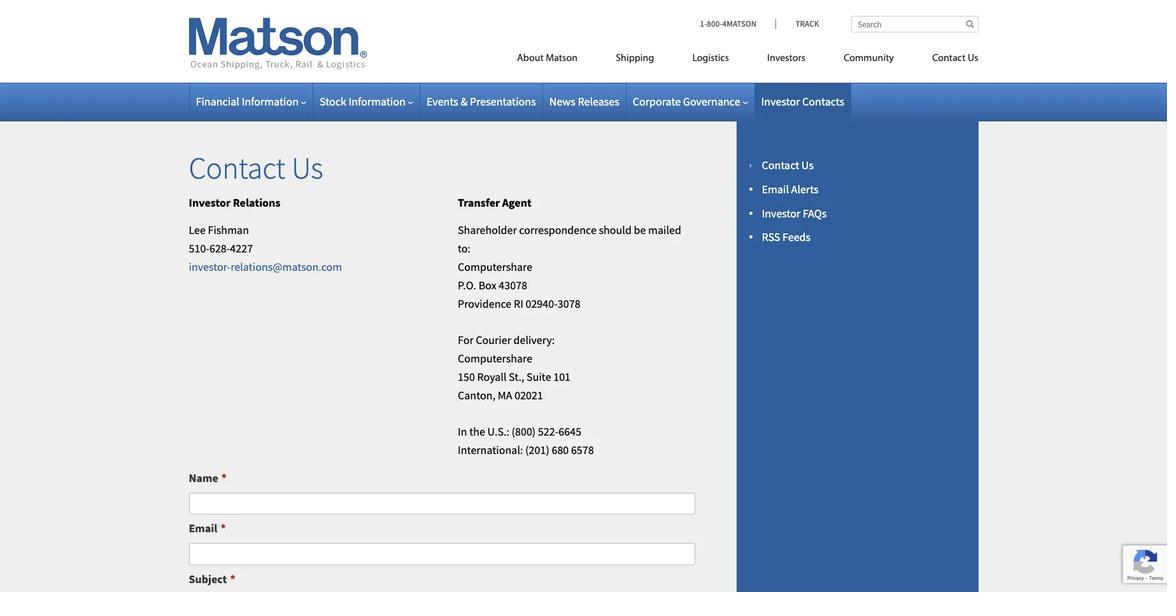 Task type: locate. For each thing, give the bounding box(es) containing it.
contact down search search box
[[932, 53, 966, 64]]

international:
[[458, 443, 523, 458]]

correspondence
[[519, 223, 597, 238]]

be
[[634, 223, 646, 238]]

02940-
[[526, 296, 558, 311]]

contact us inside top menu navigation
[[932, 53, 978, 64]]

royall
[[477, 370, 507, 384]]

investor for investor contacts
[[761, 94, 800, 109]]

2 horizontal spatial contact us
[[932, 53, 978, 64]]

investor contacts link
[[761, 94, 845, 109]]

about matson link
[[498, 47, 597, 73]]

1-
[[700, 18, 707, 29]]

2 horizontal spatial us
[[968, 53, 978, 64]]

lee fishman 510-628-4227 investor-relations@matson.com
[[189, 223, 342, 274]]

investor down investors link
[[761, 94, 800, 109]]

contact us up relations
[[189, 149, 323, 187]]

information right stock
[[349, 94, 406, 109]]

Search search field
[[851, 16, 978, 32]]

stock information
[[320, 94, 406, 109]]

ri
[[514, 296, 523, 311]]

financial
[[196, 94, 239, 109]]

financial information link
[[196, 94, 306, 109]]

releases
[[578, 94, 619, 109]]

alerts
[[791, 182, 819, 197]]

1 horizontal spatial contact
[[762, 158, 799, 173]]

news releases
[[549, 94, 619, 109]]

should
[[599, 223, 632, 238]]

us
[[968, 53, 978, 64], [292, 149, 323, 187], [802, 158, 814, 173]]

for courier delivery: computershare 150 royall st., suite 101 canton, ma 02021
[[458, 333, 571, 403]]

1 horizontal spatial information
[[349, 94, 406, 109]]

shipping
[[616, 53, 654, 64]]

stock
[[320, 94, 346, 109]]

news releases link
[[549, 94, 619, 109]]

43078
[[499, 278, 527, 293]]

1 information from the left
[[242, 94, 299, 109]]

financial information
[[196, 94, 299, 109]]

investor faqs
[[762, 206, 827, 221]]

shareholder
[[458, 223, 517, 238]]

email for email alerts
[[762, 182, 789, 197]]

courier
[[476, 333, 511, 348]]

0 horizontal spatial email
[[189, 522, 217, 536]]

us inside top menu navigation
[[968, 53, 978, 64]]

information
[[242, 94, 299, 109], [349, 94, 406, 109]]

1 vertical spatial contact us link
[[762, 158, 814, 173]]

150
[[458, 370, 475, 384]]

522-
[[538, 425, 559, 439]]

investor-relations@matson.com link
[[189, 260, 342, 274]]

contact us down search icon
[[932, 53, 978, 64]]

contact up investor relations at the top left of the page
[[189, 149, 285, 187]]

4227
[[230, 241, 253, 256]]

investor faqs link
[[762, 206, 827, 221]]

ma
[[498, 388, 512, 403]]

contact us
[[932, 53, 978, 64], [189, 149, 323, 187], [762, 158, 814, 173]]

101
[[554, 370, 571, 384]]

contact us link
[[913, 47, 978, 73], [762, 158, 814, 173]]

contacts
[[802, 94, 845, 109]]

0 vertical spatial contact us link
[[913, 47, 978, 73]]

2 horizontal spatial contact
[[932, 53, 966, 64]]

contact us up the email alerts
[[762, 158, 814, 173]]

investor up rss feeds link
[[762, 206, 801, 221]]

logistics
[[692, 53, 729, 64]]

email down name
[[189, 522, 217, 536]]

0 vertical spatial email
[[762, 182, 789, 197]]

0 horizontal spatial information
[[242, 94, 299, 109]]

1 horizontal spatial email
[[762, 182, 789, 197]]

680
[[552, 443, 569, 458]]

1 vertical spatial computershare
[[458, 351, 532, 366]]

computershare
[[458, 260, 532, 274], [458, 351, 532, 366]]

corporate governance link
[[633, 94, 748, 109]]

0 vertical spatial computershare
[[458, 260, 532, 274]]

1 vertical spatial email
[[189, 522, 217, 536]]

contact us link down search icon
[[913, 47, 978, 73]]

about
[[517, 53, 544, 64]]

investor for investor faqs
[[762, 206, 801, 221]]

the
[[469, 425, 485, 439]]

510-
[[189, 241, 209, 256]]

investor up lee
[[189, 195, 231, 210]]

None search field
[[851, 16, 978, 32]]

computershare down the courier
[[458, 351, 532, 366]]

information for financial information
[[242, 94, 299, 109]]

investors link
[[748, 47, 825, 73]]

computershare up box at the left top of page
[[458, 260, 532, 274]]

computershare inside shareholder correspondence should be mailed to: computershare p.o. box 43078 providence ri 02940-3078
[[458, 260, 532, 274]]

contact
[[932, 53, 966, 64], [189, 149, 285, 187], [762, 158, 799, 173]]

email
[[762, 182, 789, 197], [189, 522, 217, 536]]

contact us link up the email alerts
[[762, 158, 814, 173]]

contact up the email alerts
[[762, 158, 799, 173]]

corporate
[[633, 94, 681, 109]]

email left alerts
[[762, 182, 789, 197]]

2 information from the left
[[349, 94, 406, 109]]

2 computershare from the top
[[458, 351, 532, 366]]

in the u.s.: (800) 522-6645 international: (201) 680 6578
[[458, 425, 594, 458]]

to:
[[458, 241, 471, 256]]

investor
[[761, 94, 800, 109], [189, 195, 231, 210], [762, 206, 801, 221]]

1 computershare from the top
[[458, 260, 532, 274]]

information right financial
[[242, 94, 299, 109]]

0 horizontal spatial contact us link
[[762, 158, 814, 173]]



Task type: vqa. For each thing, say whether or not it's contained in the screenshot.
1-800-4Matson
yes



Task type: describe. For each thing, give the bounding box(es) containing it.
lee
[[189, 223, 206, 238]]

search image
[[966, 20, 974, 28]]

fishman
[[208, 223, 249, 238]]

computershare inside for courier delivery: computershare 150 royall st., suite 101 canton, ma 02021
[[458, 351, 532, 366]]

rss
[[762, 230, 780, 245]]

suite
[[527, 370, 551, 384]]

for
[[458, 333, 474, 348]]

investors
[[767, 53, 806, 64]]

box
[[479, 278, 497, 293]]

02021
[[515, 388, 543, 403]]

0 horizontal spatial contact
[[189, 149, 285, 187]]

events
[[427, 94, 458, 109]]

0 horizontal spatial contact us
[[189, 149, 323, 187]]

mailed
[[648, 223, 681, 238]]

st.,
[[509, 370, 524, 384]]

1 horizontal spatial contact us link
[[913, 47, 978, 73]]

investor relations
[[189, 195, 280, 210]]

news
[[549, 94, 576, 109]]

stock information link
[[320, 94, 413, 109]]

email alerts link
[[762, 182, 819, 197]]

events & presentations link
[[427, 94, 536, 109]]

u.s.:
[[488, 425, 509, 439]]

6578
[[571, 443, 594, 458]]

contact inside top menu navigation
[[932, 53, 966, 64]]

investor for investor relations
[[189, 195, 231, 210]]

track link
[[776, 18, 819, 29]]

shareholder correspondence should be mailed to: computershare p.o. box 43078 providence ri 02940-3078
[[458, 223, 681, 311]]

events & presentations
[[427, 94, 536, 109]]

feeds
[[783, 230, 811, 245]]

information for stock information
[[349, 94, 406, 109]]

1-800-4matson
[[700, 18, 757, 29]]

faqs
[[803, 206, 827, 221]]

rss feeds link
[[762, 230, 811, 245]]

community
[[844, 53, 894, 64]]

in
[[458, 425, 467, 439]]

track
[[796, 18, 819, 29]]

(201)
[[525, 443, 549, 458]]

&
[[461, 94, 468, 109]]

email for email
[[189, 522, 217, 536]]

800-
[[707, 18, 723, 29]]

providence
[[458, 296, 512, 311]]

Name text field
[[189, 493, 695, 515]]

(800)
[[512, 425, 536, 439]]

4matson
[[722, 18, 757, 29]]

corporate governance
[[633, 94, 740, 109]]

transfer agent
[[458, 195, 532, 210]]

relations@matson.com
[[231, 260, 342, 274]]

agent
[[502, 195, 532, 210]]

1 horizontal spatial contact us
[[762, 158, 814, 173]]

1-800-4matson link
[[700, 18, 776, 29]]

logistics link
[[673, 47, 748, 73]]

6645
[[559, 425, 581, 439]]

rss feeds
[[762, 230, 811, 245]]

transfer
[[458, 195, 500, 210]]

name
[[189, 471, 218, 486]]

628-
[[209, 241, 230, 256]]

presentations
[[470, 94, 536, 109]]

investor-
[[189, 260, 231, 274]]

relations
[[233, 195, 280, 210]]

delivery:
[[514, 333, 555, 348]]

subject
[[189, 572, 227, 587]]

3078
[[558, 296, 581, 311]]

email alerts
[[762, 182, 819, 197]]

matson image
[[189, 18, 367, 70]]

0 horizontal spatial us
[[292, 149, 323, 187]]

community link
[[825, 47, 913, 73]]

investor contacts
[[761, 94, 845, 109]]

Email text field
[[189, 544, 695, 566]]

1 horizontal spatial us
[[802, 158, 814, 173]]

shipping link
[[597, 47, 673, 73]]

canton,
[[458, 388, 496, 403]]

p.o.
[[458, 278, 476, 293]]

top menu navigation
[[460, 47, 978, 73]]

governance
[[683, 94, 740, 109]]

matson
[[546, 53, 578, 64]]

about matson
[[517, 53, 578, 64]]



